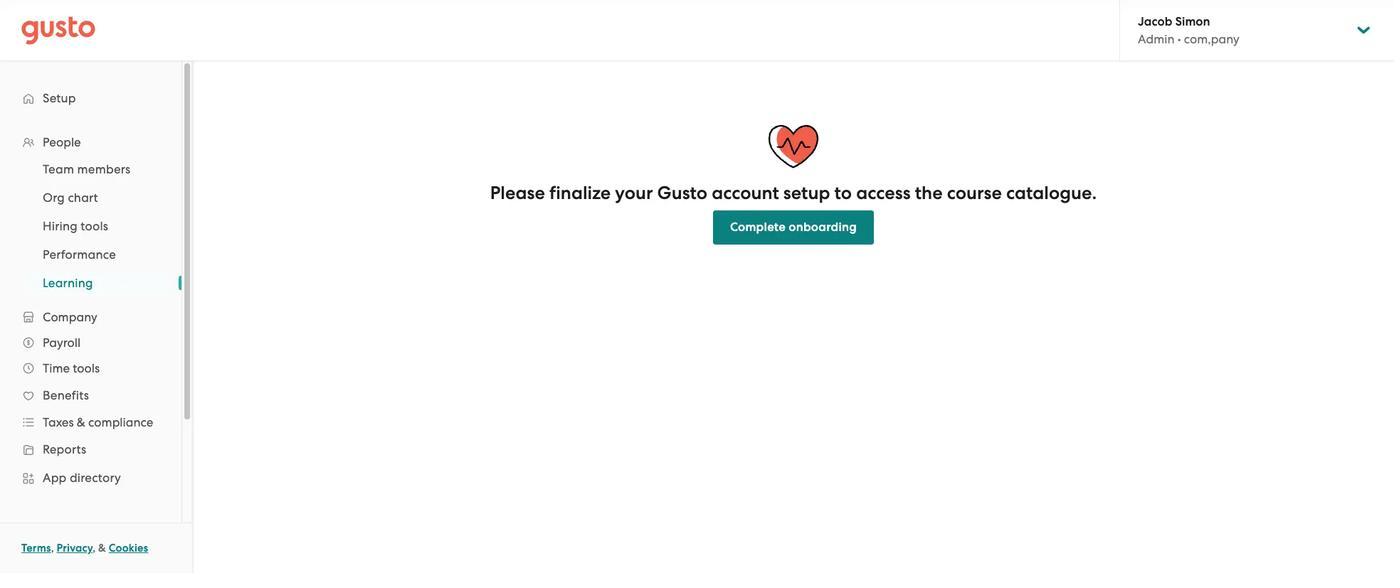 Task type: describe. For each thing, give the bounding box(es) containing it.
to
[[835, 182, 852, 204]]

hiring tools link
[[26, 214, 167, 239]]

simon
[[1176, 14, 1211, 29]]

payroll button
[[14, 330, 167, 356]]

app directory
[[43, 471, 121, 486]]

please finalize your gusto account setup to access the course catalogue .
[[490, 182, 1098, 204]]

setup link
[[14, 85, 167, 111]]

time tools button
[[14, 356, 167, 382]]

time
[[43, 362, 70, 376]]

privacy
[[57, 543, 93, 555]]

course
[[948, 182, 1003, 204]]

reports link
[[14, 437, 167, 463]]

•
[[1178, 32, 1182, 46]]

jacob
[[1139, 14, 1173, 29]]

list containing people
[[0, 130, 182, 574]]

complete onboarding link
[[713, 211, 875, 245]]

complete
[[731, 220, 786, 235]]

1 vertical spatial &
[[98, 543, 106, 555]]

privacy link
[[57, 543, 93, 555]]

performance link
[[26, 242, 167, 268]]

directory
[[70, 471, 121, 486]]

app
[[43, 471, 67, 486]]

team
[[43, 162, 74, 177]]

org
[[43, 191, 65, 205]]

setup
[[784, 182, 831, 204]]

learning link
[[26, 271, 167, 296]]

jacob simon admin • com,pany
[[1139, 14, 1240, 46]]

tools for time tools
[[73, 362, 100, 376]]

finalize
[[550, 182, 611, 204]]

onboarding
[[789, 220, 857, 235]]

payroll
[[43, 336, 81, 350]]

taxes & compliance button
[[14, 410, 167, 436]]

taxes
[[43, 416, 74, 430]]

1 , from the left
[[51, 543, 54, 555]]

admin
[[1139, 32, 1175, 46]]

org chart link
[[26, 185, 167, 211]]

catalogue
[[1007, 182, 1093, 204]]

please
[[490, 182, 545, 204]]

people button
[[14, 130, 167, 155]]

people
[[43, 135, 81, 150]]

settings link
[[14, 517, 167, 543]]

settings
[[43, 523, 89, 537]]

home image
[[21, 16, 95, 45]]



Task type: vqa. For each thing, say whether or not it's contained in the screenshot.
Federal tax info
no



Task type: locate. For each thing, give the bounding box(es) containing it.
cookies
[[109, 543, 148, 555]]

tools inside dropdown button
[[73, 362, 100, 376]]

tools down payroll dropdown button
[[73, 362, 100, 376]]

&
[[77, 416, 85, 430], [98, 543, 106, 555]]

tools for hiring tools
[[81, 219, 108, 234]]

performance
[[43, 248, 116, 262]]

,
[[51, 543, 54, 555], [93, 543, 96, 555]]

benefits
[[43, 389, 89, 403]]

complete onboarding
[[731, 220, 857, 235]]

0 vertical spatial tools
[[81, 219, 108, 234]]

2 list from the top
[[0, 155, 182, 298]]

learning
[[43, 276, 93, 291]]

app directory link
[[14, 466, 167, 491]]

& right taxes
[[77, 416, 85, 430]]

cookies button
[[109, 540, 148, 558]]

setup
[[43, 91, 76, 105]]

chart
[[68, 191, 98, 205]]

team members link
[[26, 157, 167, 182]]

reports
[[43, 443, 86, 457]]

& left the cookies
[[98, 543, 106, 555]]

compliance
[[88, 416, 153, 430]]

0 horizontal spatial ,
[[51, 543, 54, 555]]

terms link
[[21, 543, 51, 555]]

list containing team members
[[0, 155, 182, 298]]

& inside dropdown button
[[77, 416, 85, 430]]

tools up performance link
[[81, 219, 108, 234]]

terms , privacy , & cookies
[[21, 543, 148, 555]]

com,pany
[[1185, 32, 1240, 46]]

tools
[[81, 219, 108, 234], [73, 362, 100, 376]]

the
[[916, 182, 943, 204]]

list
[[0, 130, 182, 574], [0, 155, 182, 298]]

gusto navigation element
[[0, 61, 182, 574]]

company
[[43, 310, 97, 325]]

account
[[712, 182, 780, 204]]

0 vertical spatial &
[[77, 416, 85, 430]]

1 list from the top
[[0, 130, 182, 574]]

0 horizontal spatial &
[[77, 416, 85, 430]]

gusto
[[658, 182, 708, 204]]

members
[[77, 162, 131, 177]]

team members
[[43, 162, 131, 177]]

benefits link
[[14, 383, 167, 409]]

taxes & compliance
[[43, 416, 153, 430]]

1 vertical spatial tools
[[73, 362, 100, 376]]

your
[[615, 182, 653, 204]]

1 horizontal spatial &
[[98, 543, 106, 555]]

1 horizontal spatial ,
[[93, 543, 96, 555]]

org chart
[[43, 191, 98, 205]]

terms
[[21, 543, 51, 555]]

.
[[1093, 182, 1098, 204]]

hiring
[[43, 219, 78, 234]]

access
[[857, 182, 911, 204]]

company button
[[14, 305, 167, 330]]

time tools
[[43, 362, 100, 376]]

2 , from the left
[[93, 543, 96, 555]]

hiring tools
[[43, 219, 108, 234]]



